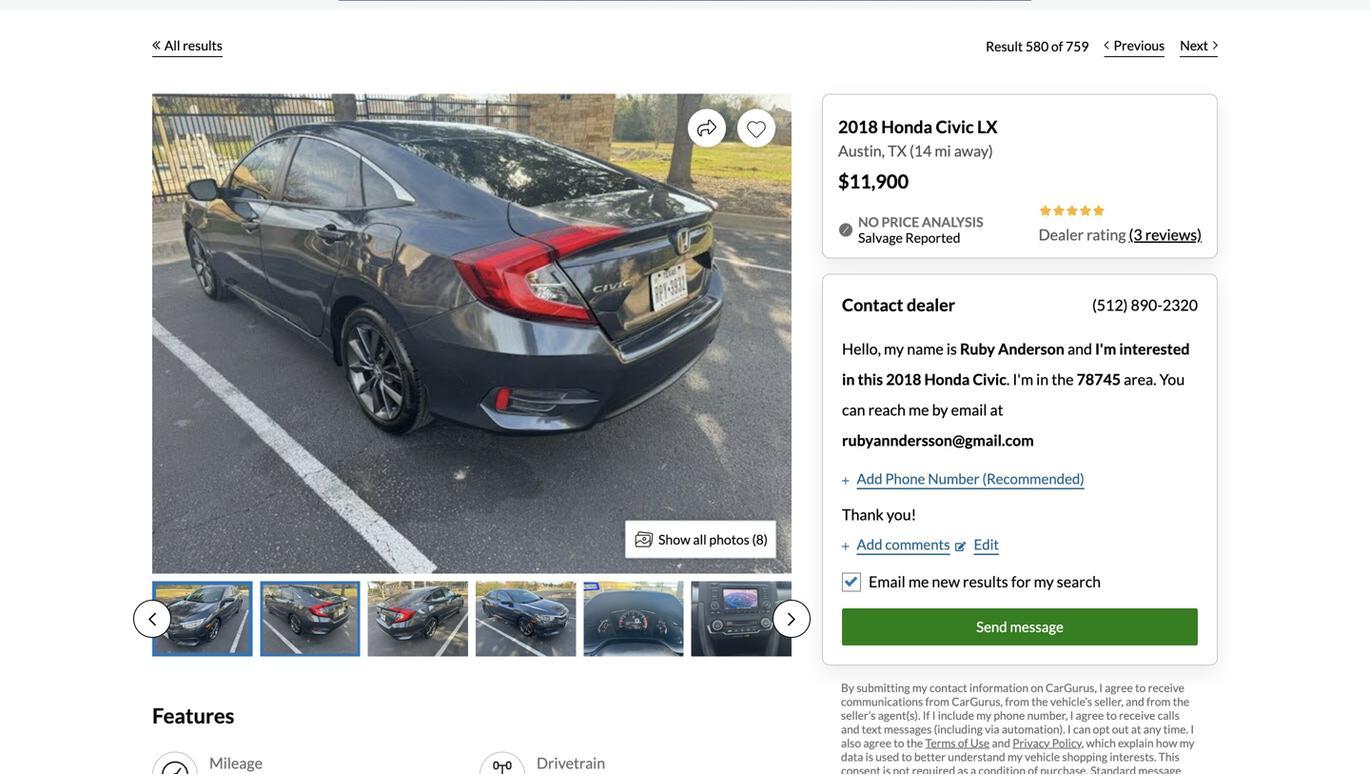 Task type: locate. For each thing, give the bounding box(es) containing it.
add phone number (recommended)
[[857, 470, 1085, 487]]

of left 759
[[1052, 38, 1064, 54]]

0 vertical spatial receive
[[1149, 680, 1185, 694]]

(3
[[1130, 225, 1143, 244]]

1 vertical spatial results
[[964, 572, 1009, 591]]

at
[[991, 400, 1004, 419], [1132, 722, 1142, 736]]

1 horizontal spatial at
[[1132, 722, 1142, 736]]

view vehicle photo 1 image
[[152, 581, 253, 656]]

this
[[858, 370, 884, 388]]

my right how
[[1180, 736, 1195, 750]]

1 horizontal spatial i'm
[[1096, 339, 1117, 358]]

0 horizontal spatial cargurus,
[[952, 694, 1004, 708]]

(including
[[935, 722, 983, 736]]

civic for .
[[973, 370, 1007, 388]]

2 vertical spatial of
[[1029, 763, 1039, 774]]

honda
[[882, 116, 933, 137], [925, 370, 970, 388]]

messages
[[884, 722, 932, 736]]

1 me from the top
[[909, 400, 930, 419]]

can left opt
[[1074, 722, 1091, 736]]

can left reach
[[843, 400, 866, 419]]

reported
[[906, 230, 961, 246]]

1 horizontal spatial in
[[1037, 370, 1049, 388]]

receive up calls
[[1149, 680, 1185, 694]]

better
[[915, 750, 946, 763]]

can inside by submitting my contact information on cargurus, i agree to receive communications from cargurus, from the vehicle's seller, and from the seller's agent(s). if i include my phone number, i agree to receive calls and text messages (including via automation). i can opt out at any time. i also agree to the
[[1074, 722, 1091, 736]]

new
[[932, 572, 961, 591]]

thank you!
[[843, 505, 917, 524]]

1 vertical spatial at
[[1132, 722, 1142, 736]]

at inside by submitting my contact information on cargurus, i agree to receive communications from cargurus, from the vehicle's seller, and from the seller's agent(s). if i include my phone number, i agree to receive calls and text messages (including via automation). i can opt out at any time. i also agree to the
[[1132, 722, 1142, 736]]

2 vertical spatial agree
[[864, 736, 892, 750]]

automation).
[[1002, 722, 1066, 736]]

1 add from the top
[[857, 470, 883, 487]]

reviews)
[[1146, 225, 1202, 244]]

.
[[1007, 370, 1010, 388]]

and
[[1068, 339, 1093, 358], [1126, 694, 1145, 708], [842, 722, 860, 736], [992, 736, 1011, 750]]

1 horizontal spatial of
[[1029, 763, 1039, 774]]

0 vertical spatial of
[[1052, 38, 1064, 54]]

i'm
[[1096, 339, 1117, 358], [1013, 370, 1034, 388]]

2 horizontal spatial from
[[1147, 694, 1171, 708]]

2 me from the top
[[909, 572, 930, 591]]

1 vertical spatial plus image
[[843, 541, 850, 551]]

2320
[[1163, 296, 1199, 314]]

is left not at the bottom of page
[[883, 763, 891, 774]]

at inside area. you can reach me by email at
[[991, 400, 1004, 419]]

cargurus, right on
[[1046, 680, 1098, 694]]

plus image up thank
[[843, 476, 850, 485]]

in down 'anderson'
[[1037, 370, 1049, 388]]

the up automation).
[[1032, 694, 1049, 708]]

(14
[[910, 141, 932, 160]]

(512)
[[1093, 296, 1129, 314]]

2 add from the top
[[857, 536, 883, 553]]

austin,
[[839, 141, 885, 160]]

view vehicle photo 2 image
[[260, 581, 361, 656]]

2018 for .
[[887, 370, 922, 388]]

i left , on the bottom right
[[1068, 722, 1072, 736]]

and up 78745
[[1068, 339, 1093, 358]]

0 vertical spatial at
[[991, 400, 1004, 419]]

0 horizontal spatial can
[[843, 400, 866, 419]]

agree up , on the bottom right
[[1076, 708, 1105, 722]]

is left ruby
[[947, 339, 958, 358]]

also
[[842, 736, 862, 750]]

0 vertical spatial results
[[183, 37, 223, 53]]

plus image
[[843, 476, 850, 485], [843, 541, 850, 551]]

plus image inside 'add phone number (recommended)' button
[[843, 476, 850, 485]]

contact
[[843, 294, 904, 315]]

to right "used"
[[902, 750, 913, 763]]

1 plus image from the top
[[843, 476, 850, 485]]

for
[[1012, 572, 1032, 591]]

the
[[1052, 370, 1074, 388], [1032, 694, 1049, 708], [1174, 694, 1190, 708], [907, 736, 924, 750]]

my left name
[[885, 339, 905, 358]]

privacy
[[1013, 736, 1051, 750]]

can
[[843, 400, 866, 419], [1074, 722, 1091, 736]]

1 horizontal spatial from
[[1006, 694, 1030, 708]]

phone
[[886, 470, 926, 487]]

0 vertical spatial agree
[[1106, 680, 1134, 694]]

1 horizontal spatial 2018
[[887, 370, 922, 388]]

ruby
[[961, 339, 996, 358]]

not
[[894, 763, 910, 774]]

i right number,
[[1071, 708, 1074, 722]]

plus image inside add comments button
[[843, 541, 850, 551]]

me left new on the right bottom of page
[[909, 572, 930, 591]]

prev page image
[[149, 611, 156, 627]]

3 from from the left
[[1147, 694, 1171, 708]]

to
[[1136, 680, 1147, 694], [1107, 708, 1117, 722], [894, 736, 905, 750], [902, 750, 913, 763]]

(512) 890-2320
[[1093, 296, 1199, 314]]

results right 'all'
[[183, 37, 223, 53]]

my left vehicle at the right of page
[[1008, 750, 1023, 763]]

honda inside '2018 honda civic lx austin, tx (14 mi away)'
[[882, 116, 933, 137]]

i'm right .
[[1013, 370, 1034, 388]]

chevron left image
[[1105, 40, 1110, 50]]

1 vertical spatial of
[[959, 736, 969, 750]]

plus image for add phone number (recommended)
[[843, 476, 850, 485]]

0 horizontal spatial results
[[183, 37, 223, 53]]

add inside button
[[857, 470, 883, 487]]

add down thank
[[857, 536, 883, 553]]

edit button
[[956, 534, 1000, 555]]

vehicle full photo image
[[152, 94, 792, 574]]

name
[[908, 339, 944, 358]]

0 vertical spatial plus image
[[843, 476, 850, 485]]

2 horizontal spatial of
[[1052, 38, 1064, 54]]

to right seller, on the bottom of the page
[[1136, 680, 1147, 694]]

no
[[859, 214, 879, 230]]

lx
[[978, 116, 998, 137]]

0 vertical spatial honda
[[882, 116, 933, 137]]

1 vertical spatial 2018
[[887, 370, 922, 388]]

mileage
[[209, 754, 263, 772]]

civic down ruby
[[973, 370, 1007, 388]]

1 vertical spatial honda
[[925, 370, 970, 388]]

is right data
[[866, 750, 874, 763]]

area.
[[1124, 370, 1157, 388]]

thank
[[843, 505, 884, 524]]

add for add phone number (recommended)
[[857, 470, 883, 487]]

i'm up 78745
[[1096, 339, 1117, 358]]

in left this
[[843, 370, 855, 388]]

use
[[971, 736, 990, 750]]

me inside area. you can reach me by email at
[[909, 400, 930, 419]]

1 vertical spatial me
[[909, 572, 930, 591]]

dealer rating (3 reviews)
[[1039, 225, 1202, 244]]

1 vertical spatial civic
[[973, 370, 1007, 388]]

1 horizontal spatial can
[[1074, 722, 1091, 736]]

i right if
[[933, 708, 936, 722]]

away)
[[955, 141, 994, 160]]

edit
[[974, 536, 1000, 553]]

required
[[913, 763, 956, 774]]

2018 right this
[[887, 370, 922, 388]]

as
[[958, 763, 969, 774]]

,
[[1082, 736, 1085, 750]]

1 in from the left
[[843, 370, 855, 388]]

1 vertical spatial agree
[[1076, 708, 1105, 722]]

of down the privacy at the right of the page
[[1029, 763, 1039, 774]]

1 horizontal spatial results
[[964, 572, 1009, 591]]

78745
[[1077, 370, 1122, 388]]

i'm inside i'm interested in this
[[1096, 339, 1117, 358]]

0 vertical spatial add
[[857, 470, 883, 487]]

0 vertical spatial me
[[909, 400, 930, 419]]

mileage image
[[160, 759, 190, 774]]

0 horizontal spatial 2018
[[839, 116, 879, 137]]

add comments button
[[843, 534, 951, 555]]

add left phone
[[857, 470, 883, 487]]

2018 up austin,
[[839, 116, 879, 137]]

seller's
[[842, 708, 876, 722]]

comments
[[886, 536, 951, 553]]

civic up mi
[[936, 116, 974, 137]]

from left on
[[1006, 694, 1030, 708]]

consent
[[842, 763, 881, 774]]

drivetrain image
[[487, 759, 518, 774]]

you
[[1160, 370, 1186, 388]]

of left use at bottom right
[[959, 736, 969, 750]]

cargurus, up via
[[952, 694, 1004, 708]]

agree up out
[[1106, 680, 1134, 694]]

hello,
[[843, 339, 882, 358]]

1 vertical spatial can
[[1074, 722, 1091, 736]]

honda up tx at the right top
[[882, 116, 933, 137]]

honda up the by
[[925, 370, 970, 388]]

0 horizontal spatial in
[[843, 370, 855, 388]]

plus image down thank
[[843, 541, 850, 551]]

communications
[[842, 694, 924, 708]]

0 horizontal spatial from
[[926, 694, 950, 708]]

condition
[[979, 763, 1026, 774]]

policy
[[1053, 736, 1082, 750]]

580
[[1026, 38, 1049, 54]]

you!
[[887, 505, 917, 524]]

2018 inside '2018 honda civic lx austin, tx (14 mi away)'
[[839, 116, 879, 137]]

0 vertical spatial civic
[[936, 116, 974, 137]]

civic inside '2018 honda civic lx austin, tx (14 mi away)'
[[936, 116, 974, 137]]

agree right the also
[[864, 736, 892, 750]]

information
[[970, 680, 1029, 694]]

0 horizontal spatial of
[[959, 736, 969, 750]]

receive up explain
[[1120, 708, 1156, 722]]

opt
[[1094, 722, 1111, 736]]

at right out
[[1132, 722, 1142, 736]]

show
[[659, 531, 691, 547]]

from up (including
[[926, 694, 950, 708]]

2018 for lx
[[839, 116, 879, 137]]

which
[[1087, 736, 1117, 750]]

1 vertical spatial i'm
[[1013, 370, 1034, 388]]

terms of use link
[[926, 736, 990, 750]]

0 vertical spatial 2018
[[839, 116, 879, 137]]

tab list
[[133, 581, 811, 656]]

me
[[909, 400, 930, 419], [909, 572, 930, 591]]

from up any
[[1147, 694, 1171, 708]]

add inside button
[[857, 536, 883, 553]]

of
[[1052, 38, 1064, 54], [959, 736, 969, 750], [1029, 763, 1039, 774]]

1 vertical spatial add
[[857, 536, 883, 553]]

at right email
[[991, 400, 1004, 419]]

of inside , which explain how my data is used to better understand my vehicle shopping interests. this consent is not required as a condition of purchase. standard messa
[[1029, 763, 1039, 774]]

cargurus,
[[1046, 680, 1098, 694], [952, 694, 1004, 708]]

all results link
[[152, 25, 223, 67]]

0 horizontal spatial at
[[991, 400, 1004, 419]]

2 plus image from the top
[[843, 541, 850, 551]]

from
[[926, 694, 950, 708], [1006, 694, 1030, 708], [1147, 694, 1171, 708]]

add comments
[[857, 536, 951, 553]]

results left for at the bottom of page
[[964, 572, 1009, 591]]

share image
[[698, 119, 717, 138]]

me left the by
[[909, 400, 930, 419]]

civic
[[936, 116, 974, 137], [973, 370, 1007, 388]]

0 vertical spatial can
[[843, 400, 866, 419]]

0 vertical spatial i'm
[[1096, 339, 1117, 358]]

agree
[[1106, 680, 1134, 694], [1076, 708, 1105, 722], [864, 736, 892, 750]]

dealer
[[1039, 225, 1084, 244]]



Task type: describe. For each thing, give the bounding box(es) containing it.
chevron right image
[[1214, 40, 1219, 50]]

interested
[[1120, 339, 1191, 358]]

civic for lx
[[936, 116, 974, 137]]

next link
[[1173, 25, 1226, 67]]

all
[[694, 531, 707, 547]]

explain
[[1119, 736, 1154, 750]]

tx
[[888, 141, 907, 160]]

view vehicle photo 3 image
[[368, 581, 468, 656]]

to inside , which explain how my data is used to better understand my vehicle shopping interests. this consent is not required as a condition of purchase. standard messa
[[902, 750, 913, 763]]

photos
[[710, 531, 750, 547]]

i right time.
[[1191, 722, 1195, 736]]

features
[[152, 703, 235, 728]]

to up not at the bottom of page
[[894, 736, 905, 750]]

2018 honda civic . i'm in the 78745
[[887, 370, 1122, 388]]

1 vertical spatial receive
[[1120, 708, 1156, 722]]

0 horizontal spatial is
[[866, 750, 874, 763]]

calls
[[1158, 708, 1180, 722]]

the up time.
[[1174, 694, 1190, 708]]

the left the terms
[[907, 736, 924, 750]]

hello, my name is ruby anderson and
[[843, 339, 1096, 358]]

seller,
[[1095, 694, 1124, 708]]

any
[[1144, 722, 1162, 736]]

add phone number (recommended) button
[[843, 468, 1085, 489]]

email
[[869, 572, 906, 591]]

agent(s).
[[879, 708, 921, 722]]

honda for lx
[[882, 116, 933, 137]]

2 horizontal spatial is
[[947, 339, 958, 358]]

email me new results for my search
[[869, 572, 1102, 591]]

area. you can reach me by email at
[[843, 370, 1186, 419]]

interests.
[[1110, 750, 1157, 763]]

2 horizontal spatial agree
[[1106, 680, 1134, 694]]

analysis
[[922, 214, 984, 230]]

i right vehicle's
[[1100, 680, 1103, 694]]

if
[[923, 708, 931, 722]]

0 horizontal spatial agree
[[864, 736, 892, 750]]

message
[[1011, 618, 1064, 635]]

contact dealer
[[843, 294, 956, 315]]

2018 honda civic lx austin, tx (14 mi away)
[[839, 116, 998, 160]]

how
[[1157, 736, 1178, 750]]

edit image
[[956, 541, 967, 551]]

submitting
[[857, 680, 911, 694]]

1 horizontal spatial cargurus,
[[1046, 680, 1098, 694]]

0 horizontal spatial i'm
[[1013, 370, 1034, 388]]

, which explain how my data is used to better understand my vehicle shopping interests. this consent is not required as a condition of purchase. standard messa
[[842, 736, 1195, 774]]

890-
[[1131, 296, 1163, 314]]

terms
[[926, 736, 956, 750]]

send
[[977, 618, 1008, 635]]

standard
[[1091, 763, 1137, 774]]

price
[[882, 214, 920, 230]]

send message button
[[843, 608, 1199, 645]]

$11,900
[[839, 170, 909, 193]]

chevron double left image
[[152, 40, 161, 50]]

the left 78745
[[1052, 370, 1074, 388]]

terms of use and privacy policy
[[926, 736, 1082, 750]]

by
[[933, 400, 949, 419]]

phone
[[994, 708, 1026, 722]]

via
[[986, 722, 1000, 736]]

and left text
[[842, 722, 860, 736]]

shopping
[[1063, 750, 1108, 763]]

(recommended)
[[983, 470, 1085, 487]]

1 horizontal spatial agree
[[1076, 708, 1105, 722]]

results inside all results link
[[183, 37, 223, 53]]

add for add comments
[[857, 536, 883, 553]]

salvage
[[859, 230, 903, 246]]

next
[[1181, 37, 1209, 53]]

mi
[[935, 141, 952, 160]]

2 from from the left
[[1006, 694, 1030, 708]]

in inside i'm interested in this
[[843, 370, 855, 388]]

this
[[1159, 750, 1180, 763]]

on
[[1031, 680, 1044, 694]]

all
[[164, 37, 180, 53]]

dealer
[[907, 294, 956, 315]]

search
[[1058, 572, 1102, 591]]

to up which
[[1107, 708, 1117, 722]]

anderson
[[999, 339, 1065, 358]]

honda for .
[[925, 370, 970, 388]]

my right for at the bottom of page
[[1035, 572, 1055, 591]]

a
[[971, 763, 977, 774]]

contact
[[930, 680, 968, 694]]

reach
[[869, 400, 906, 419]]

by submitting my contact information on cargurus, i agree to receive communications from cargurus, from the vehicle's seller, and from the seller's agent(s). if i include my phone number, i agree to receive calls and text messages (including via automation). i can opt out at any time. i also agree to the
[[842, 680, 1195, 750]]

next page image
[[788, 611, 796, 627]]

email
[[952, 400, 988, 419]]

view vehicle photo 6 image
[[692, 581, 792, 656]]

understand
[[949, 750, 1006, 763]]

drivetrain
[[537, 754, 606, 772]]

i'm interested in this
[[843, 339, 1191, 388]]

my left phone
[[977, 708, 992, 722]]

view vehicle photo 5 image
[[584, 581, 684, 656]]

1 horizontal spatial is
[[883, 763, 891, 774]]

data
[[842, 750, 864, 763]]

(8)
[[753, 531, 768, 547]]

2 in from the left
[[1037, 370, 1049, 388]]

1 from from the left
[[926, 694, 950, 708]]

previous link
[[1097, 25, 1173, 67]]

and right seller, on the bottom of the page
[[1126, 694, 1145, 708]]

no price analysis salvage reported
[[859, 214, 984, 246]]

include
[[939, 708, 975, 722]]

my up if
[[913, 680, 928, 694]]

result
[[986, 38, 1024, 54]]

out
[[1113, 722, 1130, 736]]

used
[[876, 750, 900, 763]]

by
[[842, 680, 855, 694]]

vehicle's
[[1051, 694, 1093, 708]]

plus image for add comments
[[843, 541, 850, 551]]

purchase.
[[1041, 763, 1089, 774]]

result 580 of 759
[[986, 38, 1090, 54]]

759
[[1066, 38, 1090, 54]]

vehicle
[[1025, 750, 1061, 763]]

view vehicle photo 4 image
[[476, 581, 576, 656]]

can inside area. you can reach me by email at
[[843, 400, 866, 419]]

and right use at bottom right
[[992, 736, 1011, 750]]

rubyanndersson@gmail.com
[[843, 431, 1035, 449]]



Task type: vqa. For each thing, say whether or not it's contained in the screenshot.
standard
yes



